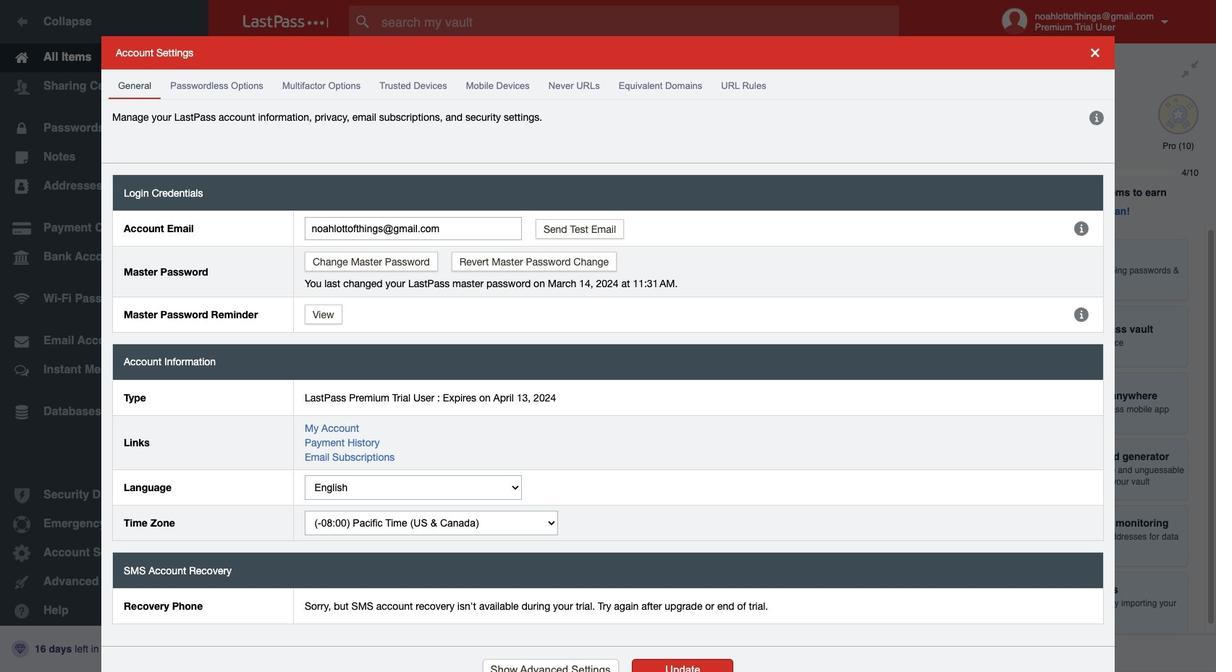 Task type: vqa. For each thing, say whether or not it's contained in the screenshot.
VAULT OPTIONS navigation
yes



Task type: locate. For each thing, give the bounding box(es) containing it.
Search search field
[[349, 6, 927, 38]]

main navigation navigation
[[0, 0, 208, 673]]

vault options navigation
[[208, 43, 957, 87]]



Task type: describe. For each thing, give the bounding box(es) containing it.
lastpass image
[[243, 15, 329, 28]]

new item navigation
[[888, 613, 943, 673]]

search my vault text field
[[349, 6, 927, 38]]



